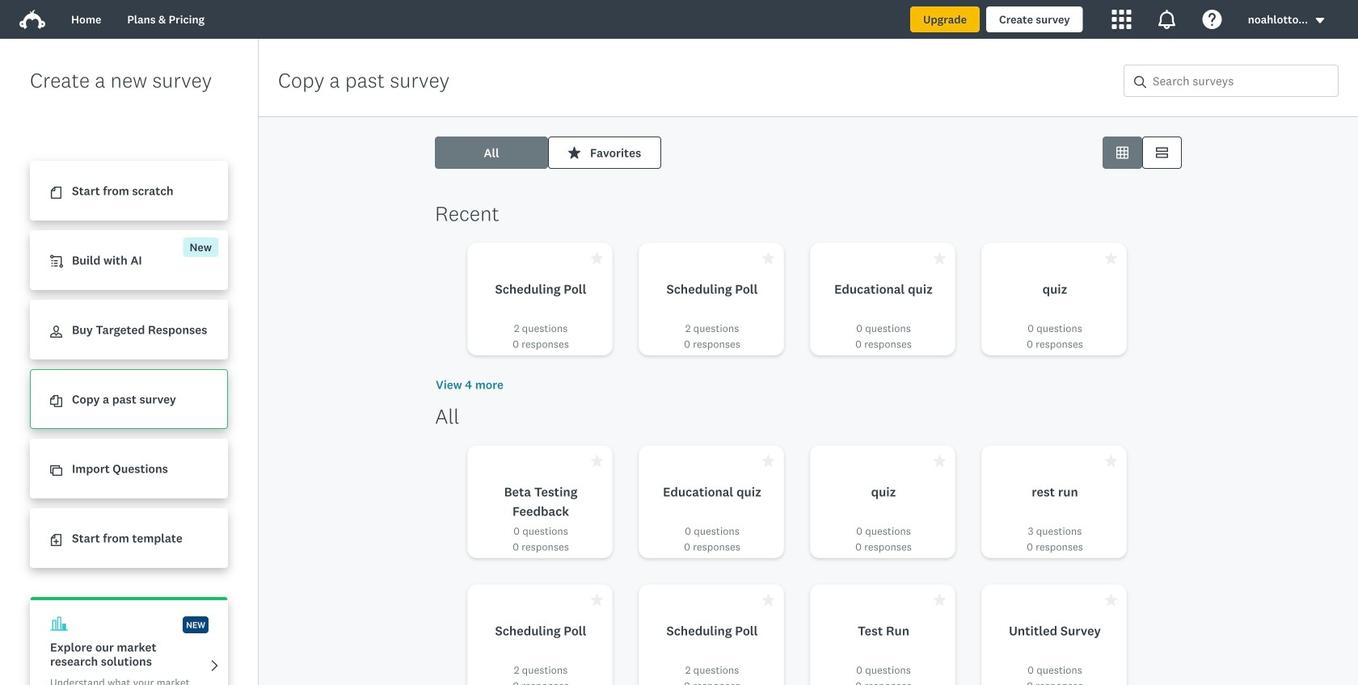 Task type: locate. For each thing, give the bounding box(es) containing it.
documentclone image
[[50, 396, 62, 408]]

Search surveys field
[[1147, 66, 1338, 96]]

help icon image
[[1203, 10, 1223, 29]]

products icon image
[[1113, 10, 1132, 29], [1113, 10, 1132, 29]]

chevronright image
[[209, 660, 221, 673]]

starfilled image
[[569, 147, 581, 159], [934, 252, 946, 264], [1106, 252, 1118, 264], [934, 455, 946, 467], [1106, 455, 1118, 467], [591, 594, 603, 607], [763, 594, 775, 607]]

search image
[[1135, 76, 1147, 88]]

clone image
[[50, 465, 62, 477]]

dropdown arrow icon image
[[1315, 15, 1326, 26], [1316, 18, 1325, 23]]

brand logo image
[[19, 6, 45, 32], [19, 10, 45, 29]]

starfilled image
[[591, 252, 603, 264], [763, 252, 775, 264], [591, 455, 603, 467], [763, 455, 775, 467], [934, 594, 946, 607], [1106, 594, 1118, 607]]



Task type: vqa. For each thing, say whether or not it's contained in the screenshot.
1st Brand logo from the bottom of the page
yes



Task type: describe. For each thing, give the bounding box(es) containing it.
textboxmultiple image
[[1156, 147, 1169, 159]]

documentplus image
[[50, 535, 62, 547]]

notification center icon image
[[1158, 10, 1177, 29]]

user image
[[50, 326, 62, 338]]

document image
[[50, 187, 62, 199]]

2 brand logo image from the top
[[19, 10, 45, 29]]

1 brand logo image from the top
[[19, 6, 45, 32]]

grid image
[[1117, 147, 1129, 159]]



